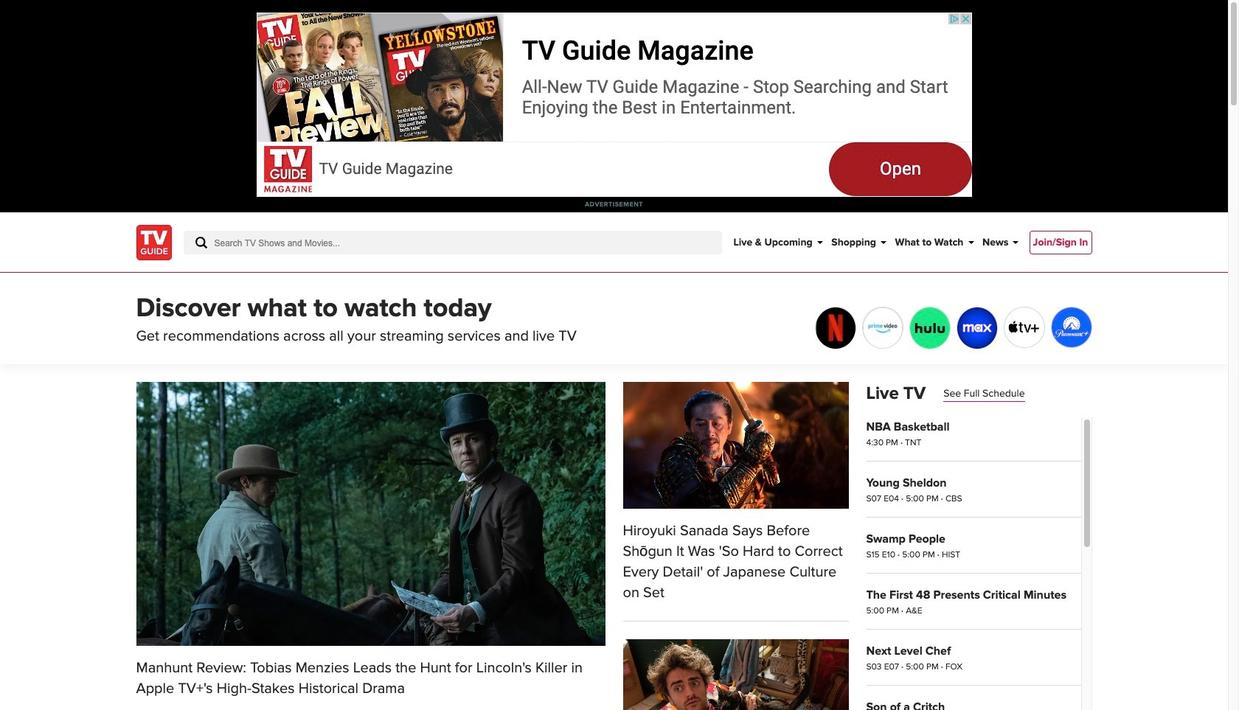 Task type: vqa. For each thing, say whether or not it's contained in the screenshot.
2nd Best from the right
no



Task type: describe. For each thing, give the bounding box(es) containing it.
what to watch on netflix image
[[815, 308, 855, 349]]

luke rollason, extraordinary image
[[623, 640, 849, 710]]

what to watch on amazon prime image
[[863, 308, 902, 349]]

what to watch on hbo max image
[[957, 308, 997, 349]]

what to watch on hulu image
[[910, 308, 950, 349]]

what to watch on paramount+ image
[[1051, 308, 1091, 347]]

hiroyuki sanada, shōgun image
[[623, 382, 849, 509]]

what to watch on appletv+ image
[[1004, 308, 1044, 347]]

Search TV Shows and Movies... text field
[[183, 231, 722, 254]]



Task type: locate. For each thing, give the bounding box(es) containing it.
brandon flynn and tobias menzies, manhunt image
[[136, 382, 605, 646]]

advertisement element
[[256, 13, 972, 197]]

None field
[[183, 231, 722, 254]]

menu bar
[[734, 213, 1018, 272]]

menu item
[[1029, 231, 1092, 254]]



